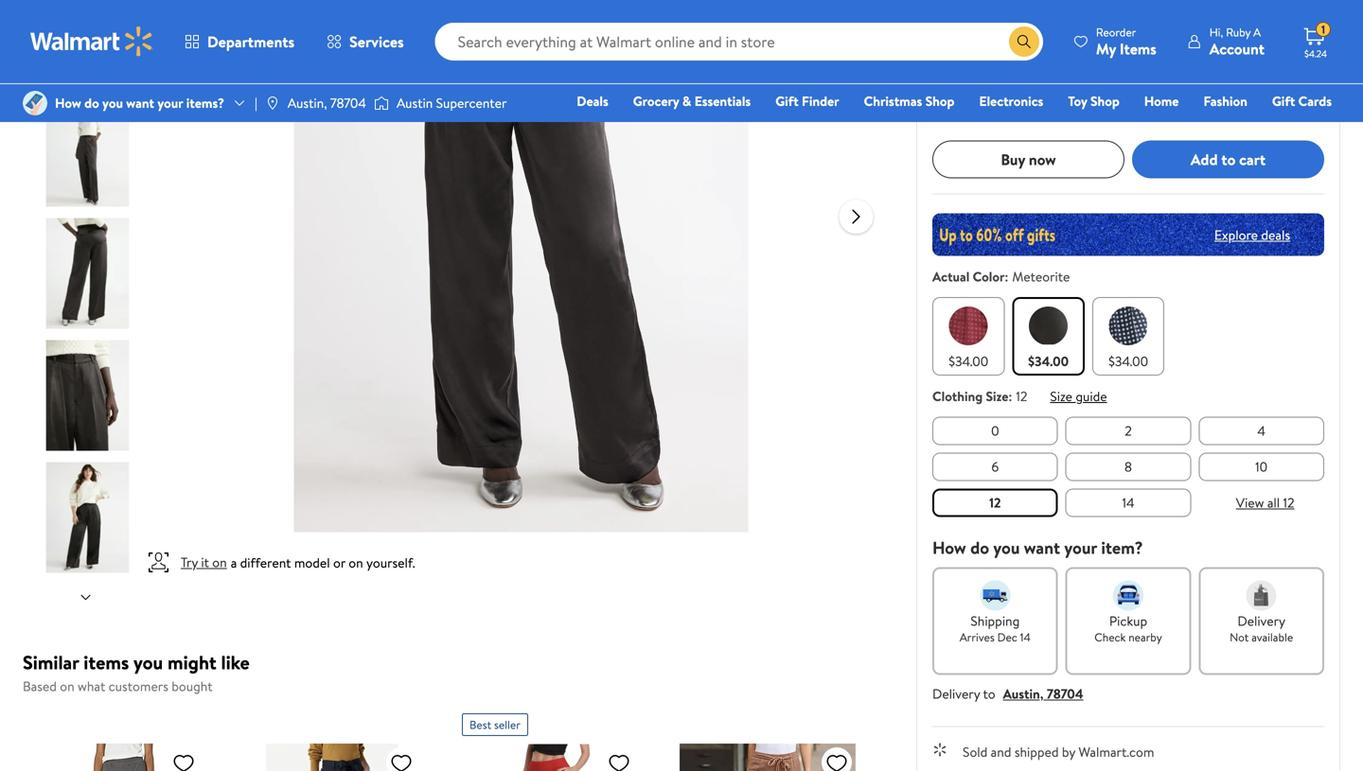 Task type: vqa. For each thing, say whether or not it's contained in the screenshot.
the to inside ADD TO CART button
yes



Task type: locate. For each thing, give the bounding box(es) containing it.
you up customers at bottom
[[134, 650, 163, 676]]

explore deals link
[[1207, 218, 1298, 252]]

customers
[[109, 678, 168, 696]]

gift left finder
[[776, 92, 799, 110]]

similar items you might like based on what customers bought
[[23, 650, 250, 696]]

1 horizontal spatial want
[[1025, 537, 1061, 560]]

to left the cart
[[1222, 149, 1236, 170]]

0 vertical spatial 14
[[1123, 494, 1135, 512]]

how down free assembly women's high rise pleated satin trousers, 31" inseam, sizes 0-20 - image 1 of 7
[[55, 94, 81, 112]]

delivery not available
[[1230, 612, 1294, 646]]

account
[[1210, 38, 1265, 59]]

intent image for shipping image
[[981, 581, 1011, 611]]

3 $34.00 button from the left
[[1093, 297, 1165, 376]]

reorder my items
[[1097, 24, 1157, 59]]

0 horizontal spatial do
[[84, 94, 99, 112]]

0 vertical spatial how
[[55, 94, 81, 112]]

delivery for not
[[1238, 612, 1286, 631]]

sold
[[963, 743, 988, 762]]

on
[[212, 554, 227, 572], [349, 554, 363, 572], [60, 678, 75, 696]]

fashion link
[[1196, 91, 1257, 111]]

0 horizontal spatial size
[[986, 387, 1009, 406]]

1 vertical spatial want
[[1025, 537, 1061, 560]]

shop for toy shop
[[1091, 92, 1120, 110]]

home link
[[1136, 91, 1188, 111]]

how for how do you want your item?
[[933, 537, 967, 560]]

shipping
[[971, 612, 1020, 631]]

0 horizontal spatial  image
[[23, 91, 47, 116]]

12
[[1017, 387, 1028, 406], [990, 494, 1002, 512], [1284, 494, 1295, 512]]

nearby
[[1129, 630, 1163, 646]]

1 vertical spatial 78704
[[1047, 685, 1084, 704]]

12 button
[[933, 489, 1059, 518]]

 image
[[23, 91, 47, 116], [374, 94, 389, 113]]

on right the or
[[349, 554, 363, 572]]

add to favorites list, hanes women's ecosmart petite open bottom leg sweatpants image
[[172, 752, 195, 772]]

$34.00 button down "meteorite"
[[1013, 297, 1085, 376]]

14 button
[[1066, 489, 1192, 518]]

you down the walmart image
[[102, 94, 123, 112]]

 image down free assembly women's high rise pleated satin trousers, 31" inseam, sizes 0-20 - image 1 of 7
[[23, 91, 47, 116]]

services button
[[311, 19, 420, 64]]

you inside similar items you might like based on what customers bought
[[134, 650, 163, 676]]

delivery down intent image for delivery
[[1238, 612, 1286, 631]]

: for size
[[1009, 387, 1013, 406]]

do down 12 button
[[971, 537, 990, 560]]

1 horizontal spatial 78704
[[1047, 685, 1084, 704]]

2
[[1020, 32, 1026, 48], [1125, 422, 1133, 440]]

0 horizontal spatial $34.00 button
[[933, 297, 1005, 376]]

how
[[55, 94, 81, 112], [933, 537, 967, 560]]

0 horizontal spatial your
[[158, 94, 183, 112]]

toy
[[1069, 92, 1088, 110]]

2 horizontal spatial on
[[349, 554, 363, 572]]

1 horizontal spatial you
[[134, 650, 163, 676]]

guide
[[1076, 387, 1108, 406]]

 image left austin
[[374, 94, 389, 113]]

1 vertical spatial you
[[994, 537, 1020, 560]]

1 horizontal spatial 2
[[1125, 422, 1133, 440]]

2 button
[[1066, 417, 1192, 446]]

austin, right |
[[288, 94, 327, 112]]

registry
[[1114, 118, 1163, 137]]

78704 down services popup button
[[330, 94, 366, 112]]

0 horizontal spatial on
[[60, 678, 75, 696]]

gift inside gift finder link
[[776, 92, 799, 110]]

pickup
[[1110, 612, 1148, 631]]

deals
[[577, 92, 609, 110]]

hi,
[[1210, 24, 1224, 40]]

your for item?
[[1065, 537, 1098, 560]]

0 vertical spatial :
[[1005, 268, 1009, 286]]

items
[[84, 650, 129, 676]]

$34.00 up clothing
[[949, 352, 989, 371]]

on left what
[[60, 678, 75, 696]]

not
[[1230, 630, 1250, 646]]

12 up 0 button
[[1017, 387, 1028, 406]]

do down free assembly women's high rise pleated satin trousers, 31" inseam, sizes 0-20 - image 1 of 7
[[84, 94, 99, 112]]

14 down 8 button
[[1123, 494, 1135, 512]]

2 horizontal spatial you
[[994, 537, 1020, 560]]

 image
[[265, 96, 280, 111]]

to left austin, 78704 button
[[984, 685, 996, 704]]

view all 12 button
[[1229, 488, 1303, 519]]

walmart+
[[1276, 118, 1333, 137]]

2 reviews link
[[1017, 32, 1066, 48]]

sold and shipped by walmart.com
[[963, 743, 1155, 762]]

0 vertical spatial want
[[126, 94, 154, 112]]

gift left cards
[[1273, 92, 1296, 110]]

free assembly women's high rise pleated satin trousers, 31" inseam, sizes 0-20 - image 1 of 7 image
[[32, 0, 143, 85]]

meteorite
[[1013, 268, 1071, 286]]

austin supercenter
[[397, 94, 507, 112]]

delivery inside delivery not available
[[1238, 612, 1286, 631]]

by
[[1063, 743, 1076, 762]]

you down 12 button
[[994, 537, 1020, 560]]

gift inside gift cards registry
[[1273, 92, 1296, 110]]

do
[[84, 94, 99, 112], [971, 537, 990, 560]]

Search search field
[[435, 23, 1044, 61]]

your left "items?"
[[158, 94, 183, 112]]

size left guide
[[1051, 387, 1073, 406]]

4
[[1258, 422, 1266, 440]]

2 right (4.0)
[[1020, 32, 1026, 48]]

1 vertical spatial do
[[971, 537, 990, 560]]

1 shop from the left
[[926, 92, 955, 110]]

: up 0 button
[[1009, 387, 1013, 406]]

1 horizontal spatial gift
[[1273, 92, 1296, 110]]

your
[[158, 94, 183, 112], [1065, 537, 1098, 560]]

free assembly women's high rise pleated satin trousers, 31" inseam, sizes 0-20 - image 3 of 7 image
[[32, 218, 143, 329]]

2 up "8"
[[1125, 422, 1133, 440]]

14 right dec
[[1021, 630, 1031, 646]]

$34.00 button
[[933, 297, 1005, 376], [1013, 297, 1085, 376], [1093, 297, 1165, 376]]

1 vertical spatial :
[[1009, 387, 1013, 406]]

1 vertical spatial how
[[933, 537, 967, 560]]

debit
[[1219, 118, 1251, 137]]

14 inside shipping arrives dec 14
[[1021, 630, 1031, 646]]

8
[[1125, 458, 1133, 476]]

item?
[[1102, 537, 1144, 560]]

1 vertical spatial 14
[[1021, 630, 1031, 646]]

check
[[1095, 630, 1126, 646]]

0 horizontal spatial gift
[[776, 92, 799, 110]]

bought
[[172, 678, 213, 696]]

0 horizontal spatial shop
[[926, 92, 955, 110]]

free assembly women's high rise pleated satin trousers, 31" inseam, sizes 0-20 - image 2 of 7 image
[[32, 96, 143, 207]]

shop right toy
[[1091, 92, 1120, 110]]

legal information image
[[1077, 107, 1092, 122]]

supercenter
[[436, 94, 507, 112]]

0 horizontal spatial 78704
[[330, 94, 366, 112]]

0 horizontal spatial to
[[984, 685, 996, 704]]

2 gift from the left
[[1273, 92, 1296, 110]]

2 $34.00 button from the left
[[1013, 297, 1085, 376]]

shipping arrives dec 14
[[960, 612, 1031, 646]]

1 vertical spatial to
[[984, 685, 996, 704]]

2 vertical spatial you
[[134, 650, 163, 676]]

want for item?
[[1025, 537, 1061, 560]]

Walmart Site-Wide search field
[[435, 23, 1044, 61]]

size up 0
[[986, 387, 1009, 406]]

1 vertical spatial austin,
[[1004, 685, 1044, 704]]

how down 12 button
[[933, 537, 967, 560]]

delivery
[[1238, 612, 1286, 631], [933, 685, 981, 704]]

0 horizontal spatial 2
[[1020, 32, 1026, 48]]

to inside add to cart button
[[1222, 149, 1236, 170]]

$34.00 up when in the top of the page
[[933, 64, 1014, 101]]

yourself.
[[367, 554, 415, 572]]

austin, 78704 button
[[1004, 685, 1084, 704]]

0 vertical spatial to
[[1222, 149, 1236, 170]]

or
[[333, 554, 346, 572]]

toy shop
[[1069, 92, 1120, 110]]

1 horizontal spatial  image
[[374, 94, 389, 113]]

|
[[255, 94, 257, 112]]

1 vertical spatial delivery
[[933, 685, 981, 704]]

a
[[231, 554, 237, 572]]

view all 12
[[1237, 494, 1295, 512]]

$34.00
[[933, 64, 1014, 101], [949, 352, 989, 371], [1029, 352, 1069, 371], [1109, 352, 1149, 371]]

12 down '6' button
[[990, 494, 1002, 512]]

next image image
[[78, 591, 93, 606]]

delivery down arrives
[[933, 685, 981, 704]]

1 horizontal spatial shop
[[1091, 92, 1120, 110]]

gift for cards
[[1273, 92, 1296, 110]]

1 horizontal spatial size
[[1051, 387, 1073, 406]]

0 horizontal spatial delivery
[[933, 685, 981, 704]]

1 $34.00 button from the left
[[933, 297, 1005, 376]]

0 vertical spatial 2
[[1020, 32, 1026, 48]]

it
[[201, 554, 209, 572]]

:
[[1005, 268, 1009, 286], [1009, 387, 1013, 406]]

on left a
[[212, 554, 227, 572]]

add
[[1191, 149, 1218, 170]]

on inside similar items you might like based on what customers bought
[[60, 678, 75, 696]]

1 gift from the left
[[776, 92, 799, 110]]

online
[[1043, 107, 1073, 123]]

intent image for pickup image
[[1114, 581, 1144, 611]]

6
[[992, 458, 999, 476]]

2 shop from the left
[[1091, 92, 1120, 110]]

christmas shop link
[[856, 91, 964, 111]]

christmas
[[864, 92, 923, 110]]

0 horizontal spatial want
[[126, 94, 154, 112]]

you for how do you want your item?
[[994, 537, 1020, 560]]

1 vertical spatial your
[[1065, 537, 1098, 560]]

price
[[933, 107, 958, 123]]

walmart.com
[[1079, 743, 1155, 762]]

buy now
[[1001, 149, 1057, 170]]

want down 12 button
[[1025, 537, 1061, 560]]

1 horizontal spatial delivery
[[1238, 612, 1286, 631]]

you
[[102, 94, 123, 112], [994, 537, 1020, 560], [134, 650, 163, 676]]

78704 up by
[[1047, 685, 1084, 704]]

explore deals
[[1215, 226, 1291, 244]]

your left item? at the bottom right of the page
[[1065, 537, 1098, 560]]

1 horizontal spatial your
[[1065, 537, 1098, 560]]

0 horizontal spatial you
[[102, 94, 123, 112]]

shop left when in the top of the page
[[926, 92, 955, 110]]

add to favorites list, aueoeo wide leg pants for women fashion women solid color linen sashes straight casual long pants trousers image
[[826, 752, 849, 772]]

color
[[973, 268, 1005, 286]]

0 horizontal spatial austin,
[[288, 94, 327, 112]]

fashion
[[1204, 92, 1248, 110]]

14 inside button
[[1123, 494, 1135, 512]]

do for how do you want your items?
[[84, 94, 99, 112]]

do for how do you want your item?
[[971, 537, 990, 560]]

deals
[[1262, 226, 1291, 244]]

free assembly women's high rise pleated satin trousers, 31" inseam, sizes 0-20 - image 4 of 7 image
[[32, 340, 143, 451]]

$34.00 button up clothing
[[933, 297, 1005, 376]]

1 horizontal spatial $34.00 button
[[1013, 297, 1085, 376]]

$34.00 button up guide
[[1093, 297, 1165, 376]]

hanes women's ecosmart petite open bottom leg sweatpants image
[[27, 744, 203, 772]]

0 horizontal spatial how
[[55, 94, 81, 112]]

product group
[[462, 707, 638, 772]]

free assembly women's high rise pleated satin trousers, 31" inseam, sizes 0-20 image
[[218, 0, 824, 533]]

might
[[168, 650, 217, 676]]

 image for how do you want your items?
[[23, 91, 47, 116]]

0 horizontal spatial 14
[[1021, 630, 1031, 646]]

1 horizontal spatial how
[[933, 537, 967, 560]]

my
[[1097, 38, 1117, 59]]

cart
[[1240, 149, 1266, 170]]

0 vertical spatial delivery
[[1238, 612, 1286, 631]]

finder
[[802, 92, 840, 110]]

want left "items?"
[[126, 94, 154, 112]]

actual
[[933, 268, 970, 286]]

1 horizontal spatial 14
[[1123, 494, 1135, 512]]

austin, down dec
[[1004, 685, 1044, 704]]

0 vertical spatial your
[[158, 94, 183, 112]]

1 horizontal spatial do
[[971, 537, 990, 560]]

a
[[1254, 24, 1262, 40]]

2 horizontal spatial $34.00 button
[[1093, 297, 1165, 376]]

gift for finder
[[776, 92, 799, 110]]

0 vertical spatial do
[[84, 94, 99, 112]]

clothing size list
[[929, 413, 1329, 521]]

1 horizontal spatial to
[[1222, 149, 1236, 170]]

: left "meteorite"
[[1005, 268, 1009, 286]]

1 vertical spatial 2
[[1125, 422, 1133, 440]]

12 right all
[[1284, 494, 1295, 512]]

reviews
[[1029, 32, 1066, 48]]

0 vertical spatial you
[[102, 94, 123, 112]]



Task type: describe. For each thing, give the bounding box(es) containing it.
you for how do you want your items?
[[102, 94, 123, 112]]

2 size from the left
[[1051, 387, 1073, 406]]

0 vertical spatial 78704
[[330, 94, 366, 112]]

how do you want your items?
[[55, 94, 224, 112]]

available
[[1252, 630, 1294, 646]]

add to favorites list, xflwam women's yoga dress pants stretchy work slacks business casual straight leg/bootcut pull on trousers with pockets red s image
[[608, 752, 631, 772]]

and
[[991, 743, 1012, 762]]

austin
[[397, 94, 433, 112]]

8 button
[[1066, 453, 1192, 482]]

dec
[[998, 630, 1018, 646]]

departments button
[[169, 19, 311, 64]]

now
[[1029, 149, 1057, 170]]

$34.00 up size guide
[[1029, 352, 1069, 371]]

(4.0)
[[994, 32, 1017, 48]]

10
[[1256, 458, 1268, 476]]

search icon image
[[1017, 34, 1032, 49]]

2 inside button
[[1125, 422, 1133, 440]]

gift finder link
[[767, 91, 848, 111]]

add to favorites list, free assembly women's high rise belted barrel pants, 26" inseam for regular, sizes 0-18 image
[[390, 752, 413, 772]]

&
[[683, 92, 692, 110]]

when
[[961, 107, 987, 123]]

one debit
[[1187, 118, 1251, 137]]

: for color
[[1005, 268, 1009, 286]]

austin, 78704
[[288, 94, 366, 112]]

try
[[181, 554, 198, 572]]

how do you want your item?
[[933, 537, 1144, 560]]

actual color : meteorite
[[933, 268, 1071, 286]]

different
[[240, 554, 291, 572]]

4 button
[[1199, 417, 1325, 446]]

essentials
[[695, 92, 751, 110]]

next media item image
[[845, 206, 868, 228]]

all
[[1268, 494, 1281, 512]]

hi, ruby a account
[[1210, 24, 1265, 59]]

best seller
[[470, 717, 521, 734]]

like
[[221, 650, 250, 676]]

add to cart button
[[1133, 141, 1325, 179]]

your for items?
[[158, 94, 183, 112]]

pickup check nearby
[[1095, 612, 1163, 646]]

view
[[1237, 494, 1265, 512]]

purchased
[[990, 107, 1040, 123]]

gift finder
[[776, 92, 840, 110]]

1 horizontal spatial on
[[212, 554, 227, 572]]

deals link
[[569, 91, 617, 111]]

one debit link
[[1179, 117, 1260, 138]]

1 horizontal spatial austin,
[[1004, 685, 1044, 704]]

aueoeo wide leg pants for women fashion women solid color linen sashes straight casual long pants trousers image
[[680, 744, 856, 772]]

to for delivery
[[984, 685, 996, 704]]

best
[[470, 717, 492, 734]]

grocery & essentials
[[633, 92, 751, 110]]

reorder
[[1097, 24, 1137, 40]]

shop for christmas shop
[[926, 92, 955, 110]]

add to cart
[[1191, 149, 1266, 170]]

6 button
[[933, 453, 1059, 482]]

0 horizontal spatial 12
[[990, 494, 1002, 512]]

similar
[[23, 650, 79, 676]]

services
[[350, 31, 404, 52]]

size guide button
[[1051, 387, 1108, 406]]

want for items?
[[126, 94, 154, 112]]

walmart+ link
[[1268, 117, 1341, 138]]

up to sixty percent off deals. shop now. image
[[933, 214, 1325, 256]]

(4.0) 2 reviews
[[994, 32, 1066, 48]]

10 button
[[1199, 453, 1325, 482]]

$4.24
[[1305, 47, 1328, 60]]

gift cards registry
[[1114, 92, 1333, 137]]

try it on a different model or on yourself.
[[181, 554, 415, 572]]

you for similar items you might like based on what customers bought
[[134, 650, 163, 676]]

delivery for to
[[933, 685, 981, 704]]

1
[[1322, 22, 1326, 38]]

one
[[1187, 118, 1216, 137]]

price when purchased online
[[933, 107, 1073, 123]]

to for add
[[1222, 149, 1236, 170]]

1 horizontal spatial 12
[[1017, 387, 1028, 406]]

 image for austin supercenter
[[374, 94, 389, 113]]

grocery & essentials link
[[625, 91, 760, 111]]

xflwam women's yoga dress pants stretchy work slacks business casual straight leg/bootcut pull on trousers with pockets red s image
[[462, 744, 638, 772]]

gift cards link
[[1264, 91, 1341, 111]]

ruby
[[1227, 24, 1251, 40]]

shipped
[[1015, 743, 1059, 762]]

0
[[992, 422, 1000, 440]]

buy now button
[[933, 141, 1125, 179]]

intent image for delivery image
[[1247, 581, 1277, 611]]

seller
[[494, 717, 521, 734]]

free assembly women's high rise belted barrel pants, 26" inseam for regular, sizes 0-18 image
[[244, 744, 421, 772]]

arrives
[[960, 630, 995, 646]]

1 size from the left
[[986, 387, 1009, 406]]

walmart image
[[30, 27, 153, 57]]

buy
[[1001, 149, 1026, 170]]

cards
[[1299, 92, 1333, 110]]

actual color list
[[929, 294, 1329, 380]]

try it on button
[[181, 548, 227, 578]]

registry link
[[1106, 117, 1171, 138]]

electronics link
[[971, 91, 1053, 111]]

toy shop link
[[1060, 91, 1129, 111]]

free assembly women's high rise pleated satin trousers, 31" inseam, sizes 0-20 - image 5 of 7 image
[[32, 463, 143, 573]]

0 vertical spatial austin,
[[288, 94, 327, 112]]

$34.00 up 2 button in the right bottom of the page
[[1109, 352, 1149, 371]]

delivery to austin, 78704
[[933, 685, 1084, 704]]

2 horizontal spatial 12
[[1284, 494, 1295, 512]]

how for how do you want your items?
[[55, 94, 81, 112]]



